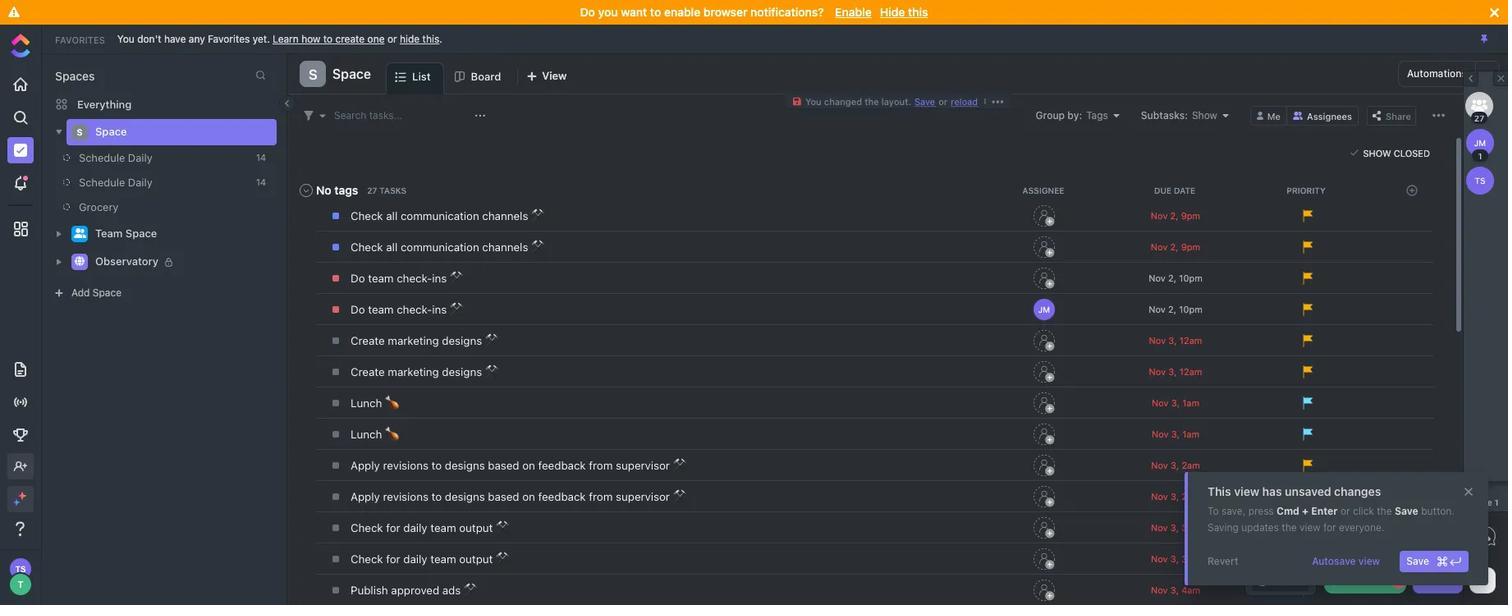 Task type: vqa. For each thing, say whether or not it's contained in the screenshot.
Create a Target on the bottom of page
no



Task type: describe. For each thing, give the bounding box(es) containing it.
hide this link
[[400, 32, 440, 45]]

1 based from the top
[[488, 459, 520, 472]]

+
[[1303, 505, 1309, 517]]

do team check-ins ⚒️ for first do team check-ins ⚒️ link from the top
[[351, 272, 464, 285]]

group
[[1036, 109, 1065, 121]]

check for daily team output ⚒️ for first check for daily team output ⚒️ link from the bottom of the page
[[351, 553, 510, 566]]

spaces
[[55, 69, 95, 83]]

do team check-ins ⚒️ for 1st do team check-ins ⚒️ link from the bottom
[[351, 303, 464, 316]]

jm 1 ts
[[1475, 138, 1487, 186]]

user group image
[[74, 229, 86, 238]]

2 12 from the top
[[1180, 366, 1190, 377]]

view
[[542, 69, 567, 82]]

publish approved ads ⚒️
[[351, 584, 478, 597]]

save inside this view has unsaved changes to save, press cmd + enter or click the save button. saving updates the view for everyone.
[[1395, 505, 1419, 517]]

1 nov 2 , 10 pm from the top
[[1149, 272, 1203, 283]]

27 tasks button
[[365, 186, 412, 195]]

2 do team check-ins ⚒️ link from the top
[[347, 296, 975, 324]]

0 horizontal spatial this
[[423, 32, 440, 45]]

team space
[[95, 227, 157, 240]]

1 create marketing designs ⚒️ link from the top
[[347, 327, 975, 355]]

2 nov 3 , 12 am from the top
[[1149, 366, 1203, 377]]

do you want to enable browser notifications? enable hide this
[[580, 5, 928, 19]]

autosave view
[[1313, 555, 1381, 568]]

want
[[621, 5, 647, 19]]

or for you
[[388, 32, 397, 45]]

priority button
[[1243, 186, 1374, 195]]

27 tasks
[[367, 186, 407, 195]]

1 vertical spatial view
[[1300, 522, 1321, 534]]

space inside team space link
[[125, 227, 157, 240]]

board link
[[471, 62, 508, 94]]

group by: tags
[[1036, 109, 1109, 121]]

1 vertical spatial ts
[[15, 564, 26, 574]]

1 vertical spatial the
[[1378, 505, 1393, 517]]

changes
[[1335, 485, 1382, 499]]

revert button
[[1202, 551, 1246, 572]]

all for 2nd check all communication channels ⚒️ link from the bottom
[[386, 209, 398, 223]]

schedule for 1st schedule daily link from the bottom
[[79, 176, 125, 189]]

1 on from the top
[[523, 459, 535, 472]]

assignee
[[1023, 186, 1065, 195]]

have
[[164, 32, 186, 45]]

automations button
[[1399, 62, 1476, 86]]

for for 1st check for daily team output ⚒️ link from the top
[[386, 522, 401, 535]]

due date button
[[1111, 186, 1243, 195]]

learn
[[273, 32, 299, 45]]

1 vertical spatial or
[[939, 96, 948, 107]]

share
[[1386, 110, 1412, 121]]

14 for first schedule daily link from the top
[[256, 152, 266, 163]]

nov 3 , 1 am for 1st lunch 🍗 link from the bottom of the page
[[1152, 428, 1200, 439]]

board
[[471, 69, 501, 83]]

for inside this view has unsaved changes to save, press cmd + enter or click the save button. saving updates the view for everyone.
[[1324, 522, 1337, 534]]

globe image
[[75, 257, 85, 266]]

save,
[[1222, 505, 1246, 517]]

Search tasks... text field
[[334, 104, 471, 127]]

autosave view button
[[1306, 551, 1387, 572]]

2 lunch 🍗 from the top
[[351, 428, 399, 441]]

nov 3 , 1 am for second lunch 🍗 link from the bottom
[[1152, 397, 1200, 408]]

1 create from the top
[[351, 334, 385, 347]]

0 horizontal spatial the
[[865, 96, 879, 107]]

everything
[[77, 97, 132, 110]]

cmd
[[1277, 505, 1300, 517]]

click
[[1353, 505, 1375, 517]]

add
[[71, 287, 90, 299]]

save button
[[1401, 551, 1469, 572]]

layout.
[[882, 96, 912, 107]]

observatory link
[[95, 249, 266, 275]]

1 horizontal spatial the
[[1282, 522, 1297, 534]]

list link
[[412, 63, 437, 94]]

for for first check for daily team output ⚒️ link from the bottom of the page
[[386, 553, 401, 566]]

2 on from the top
[[523, 490, 535, 503]]

due date
[[1155, 186, 1196, 195]]

daily for 1st schedule daily link from the bottom
[[128, 176, 153, 189]]

🍗 for 1st lunch 🍗 link from the bottom of the page
[[385, 428, 399, 441]]

no
[[316, 183, 332, 197]]

0 horizontal spatial show
[[1193, 109, 1218, 121]]

browser
[[704, 5, 748, 19]]

t
[[18, 579, 23, 590]]

0 vertical spatial this
[[908, 5, 928, 19]]

check all communication channels ⚒️ for first check all communication channels ⚒️ link from the bottom of the page
[[351, 241, 545, 254]]

enable
[[664, 5, 701, 19]]

autosave
[[1313, 555, 1356, 568]]

assignees button
[[1288, 106, 1359, 125]]

2 check from the top
[[351, 241, 383, 254]]

hide 1
[[1474, 498, 1499, 508]]

check- for 1st do team check-ins ⚒️ link from the bottom
[[397, 303, 432, 316]]

2 vertical spatial do
[[351, 303, 365, 316]]

9 for first check all communication channels ⚒️ link from the bottom of the page
[[1182, 241, 1187, 252]]

learn how to create one link
[[273, 32, 385, 45]]

to
[[1208, 505, 1219, 517]]

date
[[1174, 186, 1196, 195]]

yet.
[[253, 32, 270, 45]]

2 lunch 🍗 link from the top
[[347, 421, 975, 448]]

ins for first do team check-ins ⚒️ link from the top
[[432, 272, 447, 285]]

0 vertical spatial save
[[915, 96, 936, 107]]

2 lunch from the top
[[351, 428, 382, 441]]

1 from from the top
[[589, 459, 613, 472]]

hide
[[400, 32, 420, 45]]

daily for 1st check for daily team output ⚒️ link from the top
[[404, 522, 428, 535]]

jm for jm 1 ts
[[1475, 138, 1487, 148]]

view for this
[[1235, 485, 1260, 499]]

1 nov 3 , 3 from the top
[[1152, 522, 1188, 533]]

subtasks:
[[1141, 109, 1188, 121]]

you for you changed the layout. save or reload
[[806, 96, 822, 107]]

any
[[189, 32, 205, 45]]

approved
[[391, 584, 440, 597]]

due
[[1155, 186, 1172, 195]]

1 lunch 🍗 link from the top
[[347, 389, 975, 417]]

jm button
[[1032, 297, 1057, 322]]

observatory
[[95, 255, 158, 268]]

2 nov 3 , 3 from the top
[[1152, 553, 1188, 564]]

publish
[[351, 584, 388, 597]]

am for second create marketing designs ⚒️ link from the top
[[1190, 366, 1203, 377]]

don't
[[137, 32, 161, 45]]

share button
[[1368, 106, 1417, 125]]

everything link
[[42, 91, 287, 117]]

1 vertical spatial hide
[[1474, 498, 1493, 508]]

channels for first check all communication channels ⚒️ link from the bottom of the page
[[482, 241, 528, 254]]

1 do team check-ins ⚒️ link from the top
[[347, 264, 975, 292]]

automations
[[1408, 67, 1468, 80]]

you don't have any favorites yet. learn how to create one or hide this .
[[117, 32, 443, 45]]

1 create marketing designs ⚒️ from the top
[[351, 334, 499, 347]]

tags
[[335, 183, 358, 197]]

save inside button
[[1407, 555, 1430, 568]]

all for first check all communication channels ⚒️ link from the bottom of the page
[[386, 241, 398, 254]]

4
[[1182, 584, 1188, 595]]

space right 'add'
[[93, 287, 122, 299]]

1 12 from the top
[[1180, 335, 1190, 345]]

communication for 2nd check all communication channels ⚒️ link from the bottom
[[401, 209, 479, 223]]

2 create marketing designs ⚒️ link from the top
[[347, 358, 975, 386]]

2 output from the top
[[459, 553, 493, 566]]

enter
[[1312, 505, 1338, 517]]

space inside space link
[[95, 125, 127, 138]]

space link
[[95, 119, 266, 145]]

schedule for first schedule daily link from the top
[[79, 151, 125, 164]]

view button
[[519, 62, 574, 94]]

view settings element
[[1429, 105, 1450, 126]]

1 check all communication channels ⚒️ link from the top
[[347, 202, 975, 230]]

14 for 1st schedule daily link from the bottom
[[256, 177, 266, 187]]

you for you don't have any favorites yet. learn how to create one or hide this .
[[117, 32, 135, 45]]

2 revisions from the top
[[383, 490, 429, 503]]

this view has unsaved changes to save, press cmd + enter or click the save button. saving updates the view for everyone.
[[1208, 485, 1455, 534]]

ads
[[443, 584, 461, 597]]

team space link
[[95, 221, 266, 247]]

10 for first do team check-ins ⚒️ link from the top
[[1180, 272, 1190, 283]]

me
[[1268, 110, 1281, 121]]

2 apply revisions to designs based on feedback from supervisor ⚒️ link from the top
[[347, 483, 975, 511]]

space button
[[326, 56, 371, 92]]



Task type: locate. For each thing, give the bounding box(es) containing it.
2 vertical spatial view
[[1359, 555, 1381, 568]]

1 output from the top
[[459, 522, 493, 535]]

0 vertical spatial based
[[488, 459, 520, 472]]

view for autosave
[[1359, 555, 1381, 568]]

do
[[580, 5, 595, 19], [351, 272, 365, 285], [351, 303, 365, 316]]

1 vertical spatial nov 2 , 10 pm
[[1149, 303, 1203, 314]]

schedule daily
[[79, 151, 153, 164], [79, 176, 153, 189]]

0 vertical spatial apply revisions to designs based on feedback from supervisor ⚒️ link
[[347, 452, 975, 480]]

1 vertical spatial based
[[488, 490, 520, 503]]

am for second lunch 🍗 link from the bottom
[[1187, 397, 1200, 408]]

2 check all communication channels ⚒️ from the top
[[351, 241, 545, 254]]

4 check from the top
[[351, 553, 383, 566]]

1 schedule from the top
[[79, 151, 125, 164]]

enable
[[835, 5, 872, 19]]

nov 3 , 12 am
[[1149, 335, 1203, 345], [1149, 366, 1203, 377]]

jm for jm
[[1039, 305, 1051, 315]]

1 vertical spatial nov 3 , 3
[[1152, 553, 1188, 564]]

create
[[351, 334, 385, 347], [351, 365, 385, 379]]

1 vertical spatial jm
[[1039, 305, 1051, 315]]

1 vertical spatial marketing
[[388, 365, 439, 379]]

0 vertical spatial marketing
[[388, 334, 439, 347]]

1 lunch from the top
[[351, 397, 382, 410]]

nov
[[1151, 210, 1168, 221], [1151, 241, 1168, 252], [1149, 272, 1166, 283], [1149, 303, 1166, 314], [1149, 335, 1166, 345], [1149, 366, 1166, 377], [1152, 397, 1169, 408], [1152, 428, 1169, 439], [1152, 460, 1169, 470], [1152, 491, 1169, 501], [1152, 522, 1168, 533], [1152, 553, 1168, 564], [1151, 584, 1168, 595]]

space down the grocery link
[[125, 227, 157, 240]]

2 nov 3 , 1 am from the top
[[1152, 428, 1200, 439]]

1 ins from the top
[[432, 272, 447, 285]]

1 check from the top
[[351, 209, 383, 223]]

2 all from the top
[[386, 241, 398, 254]]

nov 2 , 9 pm for 2nd check all communication channels ⚒️ link from the bottom
[[1151, 210, 1201, 221]]

1 schedule daily link from the top
[[41, 145, 250, 170]]

am for 1st lunch 🍗 link from the bottom of the page
[[1187, 428, 1200, 439]]

0 vertical spatial you
[[117, 32, 135, 45]]

has
[[1263, 485, 1283, 499]]

space down everything
[[95, 125, 127, 138]]

1 vertical spatial do
[[351, 272, 365, 285]]

1 horizontal spatial you
[[806, 96, 822, 107]]

nov 3 , 1 am
[[1152, 397, 1200, 408], [1152, 428, 1200, 439]]

1 supervisor from the top
[[616, 459, 670, 472]]

1 vertical spatial check-
[[397, 303, 432, 316]]

1 vertical spatial create marketing designs ⚒️ link
[[347, 358, 975, 386]]

updates
[[1242, 522, 1280, 534]]

1 🍗 from the top
[[385, 397, 399, 410]]

0 vertical spatial from
[[589, 459, 613, 472]]

1 check- from the top
[[397, 272, 432, 285]]

2 vertical spatial or
[[1341, 505, 1351, 517]]

schedule daily link up the grocery
[[41, 170, 250, 195]]

1 vertical spatial show
[[1364, 147, 1392, 158]]

this
[[908, 5, 928, 19], [423, 32, 440, 45]]

ts inside the jm 1 ts
[[1476, 176, 1486, 186]]

show closed button
[[1347, 145, 1435, 161]]

2 ins from the top
[[432, 303, 447, 316]]

save right 'layout.'
[[915, 96, 936, 107]]

nov 2 , 9 pm for first check all communication channels ⚒️ link from the bottom of the page
[[1151, 241, 1201, 252]]

2 14 from the top
[[256, 177, 266, 187]]

1 horizontal spatial this
[[908, 5, 928, 19]]

favorites
[[208, 32, 250, 45], [55, 34, 105, 45]]

assignees
[[1308, 110, 1353, 121]]

1 vertical spatial check for daily team output ⚒️ link
[[347, 545, 975, 573]]

or left the reload
[[939, 96, 948, 107]]

1 channels from the top
[[482, 209, 528, 223]]

2 apply revisions to designs based on feedback from supervisor ⚒️ from the top
[[351, 490, 687, 503]]

daily
[[404, 522, 428, 535], [404, 553, 428, 566]]

schedule daily for first schedule daily link from the top
[[79, 151, 153, 164]]

0 vertical spatial 10
[[1180, 272, 1190, 283]]

0 vertical spatial 27
[[1475, 113, 1485, 123]]

notifications?
[[751, 5, 824, 19]]

check
[[351, 209, 383, 223], [351, 241, 383, 254], [351, 522, 383, 535], [351, 553, 383, 566]]

closed
[[1394, 147, 1431, 158]]

2 horizontal spatial view
[[1359, 555, 1381, 568]]

one
[[368, 32, 385, 45]]

1 revisions from the top
[[383, 459, 429, 472]]

27 for 27 tasks
[[367, 186, 377, 195]]

1 vertical spatial 9
[[1182, 241, 1187, 252]]

0 horizontal spatial favorites
[[55, 34, 105, 45]]

am for first create marketing designs ⚒️ link from the top of the page
[[1190, 335, 1203, 345]]

this right hide
[[423, 32, 440, 45]]

0 vertical spatial check all communication channels ⚒️
[[351, 209, 545, 223]]

nov 3 , 4
[[1151, 584, 1188, 595]]

2 schedule from the top
[[79, 176, 125, 189]]

you left don't
[[117, 32, 135, 45]]

1 horizontal spatial ts
[[1476, 176, 1486, 186]]

0 vertical spatial apply
[[351, 459, 380, 472]]

team
[[368, 272, 394, 285], [368, 303, 394, 316], [431, 522, 456, 535], [431, 553, 456, 566]]

0 vertical spatial check-
[[397, 272, 432, 285]]

0 vertical spatial nov 2 , 10 pm
[[1149, 272, 1203, 283]]

1 vertical spatial on
[[523, 490, 535, 503]]

the down cmd
[[1282, 522, 1297, 534]]

view up "410:25:20"
[[1359, 555, 1381, 568]]

0 vertical spatial the
[[865, 96, 879, 107]]

you left the changed
[[806, 96, 822, 107]]

1 vertical spatial check for daily team output ⚒️
[[351, 553, 510, 566]]

everyone.
[[1340, 522, 1385, 534]]

me button
[[1251, 106, 1288, 125]]

2 based from the top
[[488, 490, 520, 503]]

0 vertical spatial show
[[1193, 109, 1218, 121]]

1 daily from the top
[[128, 151, 153, 164]]

favorites up spaces
[[55, 34, 105, 45]]

2 vertical spatial save
[[1407, 555, 1430, 568]]

1 apply from the top
[[351, 459, 380, 472]]

you changed the layout. save or reload
[[806, 96, 978, 107]]

0 vertical spatial create
[[351, 334, 385, 347]]

daily down space link
[[128, 151, 153, 164]]

space inside 'space' button
[[333, 67, 371, 81]]

2 horizontal spatial or
[[1341, 505, 1351, 517]]

2 nov 2 , 9 pm from the top
[[1151, 241, 1201, 252]]

0 vertical spatial do
[[580, 5, 595, 19]]

1 vertical spatial 🍗
[[385, 428, 399, 441]]

2 supervisor from the top
[[616, 490, 670, 503]]

0 vertical spatial hide
[[880, 5, 905, 19]]

2 9 from the top
[[1182, 241, 1187, 252]]

saving
[[1208, 522, 1239, 534]]

button.
[[1422, 505, 1455, 517]]

2 horizontal spatial the
[[1378, 505, 1393, 517]]

channels for 2nd check all communication channels ⚒️ link from the bottom
[[482, 209, 528, 223]]

2 check for daily team output ⚒️ link from the top
[[347, 545, 975, 573]]

0 vertical spatial 12
[[1180, 335, 1190, 345]]

0 vertical spatial lunch 🍗 link
[[347, 389, 975, 417]]

1 check for daily team output ⚒️ from the top
[[351, 522, 510, 535]]

sparkle svg 2 image
[[13, 499, 19, 506]]

search tasks...
[[334, 109, 403, 121]]

10 for 1st do team check-ins ⚒️ link from the bottom
[[1180, 303, 1190, 314]]

0 vertical spatial check for daily team output ⚒️ link
[[347, 514, 975, 542]]

feedback
[[538, 459, 586, 472], [538, 490, 586, 503]]

1 vertical spatial supervisor
[[616, 490, 670, 503]]

1 10 from the top
[[1180, 272, 1190, 283]]

or for this
[[1341, 505, 1351, 517]]

save down the 'button.'
[[1407, 555, 1430, 568]]

0 vertical spatial on
[[523, 459, 535, 472]]

9 for 2nd check all communication channels ⚒️ link from the bottom
[[1182, 210, 1187, 221]]

team
[[95, 227, 123, 240]]

🍗
[[385, 397, 399, 410], [385, 428, 399, 441]]

0 horizontal spatial or
[[388, 32, 397, 45]]

communication for first check all communication channels ⚒️ link from the bottom of the page
[[401, 241, 479, 254]]

1 all from the top
[[386, 209, 398, 223]]

2 🍗 from the top
[[385, 428, 399, 441]]

2 channels from the top
[[482, 241, 528, 254]]

create
[[336, 32, 365, 45]]

1 apply revisions to designs based on feedback from supervisor ⚒️ link from the top
[[347, 452, 975, 480]]

0 vertical spatial daily
[[128, 151, 153, 164]]

0 vertical spatial jm
[[1475, 138, 1487, 148]]

1 vertical spatial feedback
[[538, 490, 586, 503]]

ins for 1st do team check-ins ⚒️ link from the bottom
[[432, 303, 447, 316]]

2 schedule daily link from the top
[[41, 170, 250, 195]]

view settings image
[[1433, 109, 1446, 122]]

1 14 from the top
[[256, 152, 266, 163]]

0 vertical spatial view
[[1235, 485, 1260, 499]]

favorites right 'any'
[[208, 32, 250, 45]]

2 schedule daily from the top
[[79, 176, 153, 189]]

0 vertical spatial daily
[[404, 522, 428, 535]]

check- for first do team check-ins ⚒️ link from the top
[[397, 272, 432, 285]]

check all communication channels ⚒️ for 2nd check all communication channels ⚒️ link from the bottom
[[351, 209, 545, 223]]

1 inside the jm 1 ts
[[1479, 151, 1483, 161]]

27 right view settings image
[[1475, 113, 1485, 123]]

14
[[256, 152, 266, 163], [256, 177, 266, 187]]

,
[[1176, 210, 1179, 221], [1176, 241, 1179, 252], [1174, 272, 1177, 283], [1174, 303, 1177, 314], [1175, 335, 1177, 345], [1175, 366, 1177, 377], [1177, 397, 1180, 408], [1177, 428, 1180, 439], [1177, 460, 1180, 470], [1177, 491, 1180, 501], [1177, 522, 1179, 533], [1177, 553, 1179, 564], [1177, 584, 1179, 595]]

0 vertical spatial schedule daily
[[79, 151, 153, 164]]

daily for first check for daily team output ⚒️ link from the bottom of the page
[[404, 553, 428, 566]]

0 vertical spatial revisions
[[383, 459, 429, 472]]

27
[[1475, 113, 1485, 123], [367, 186, 377, 195]]

0 vertical spatial communication
[[401, 209, 479, 223]]

show right subtasks: at the right top
[[1193, 109, 1218, 121]]

daily for first schedule daily link from the top
[[128, 151, 153, 164]]

0 vertical spatial 🍗
[[385, 397, 399, 410]]

2 marketing from the top
[[388, 365, 439, 379]]

1 do team check-ins ⚒️ from the top
[[351, 272, 464, 285]]

or
[[388, 32, 397, 45], [939, 96, 948, 107], [1341, 505, 1351, 517]]

2 check all communication channels ⚒️ link from the top
[[347, 233, 975, 261]]

check for daily team output ⚒️
[[351, 522, 510, 535], [351, 553, 510, 566]]

channels
[[482, 209, 528, 223], [482, 241, 528, 254]]

1 nov 2 , 9 pm from the top
[[1151, 210, 1201, 221]]

1 vertical spatial check all communication channels ⚒️ link
[[347, 233, 975, 261]]

jm inside jm dropdown button
[[1039, 305, 1051, 315]]

0 horizontal spatial 27
[[367, 186, 377, 195]]

grocery
[[79, 200, 119, 214]]

1 vertical spatial do team check-ins ⚒️ link
[[347, 296, 975, 324]]

the left 'layout.'
[[865, 96, 879, 107]]

2
[[1171, 210, 1176, 221], [1171, 241, 1176, 252], [1169, 272, 1174, 283], [1169, 303, 1174, 314], [1182, 460, 1188, 470], [1182, 491, 1188, 501]]

daily up the grocery link
[[128, 176, 153, 189]]

1 vertical spatial apply
[[351, 490, 380, 503]]

0 vertical spatial lunch
[[351, 397, 382, 410]]

show closed
[[1364, 147, 1431, 158]]

1 9 from the top
[[1182, 210, 1187, 221]]

space down create
[[333, 67, 371, 81]]

do team check-ins ⚒️
[[351, 272, 464, 285], [351, 303, 464, 316]]

1 schedule daily from the top
[[79, 151, 153, 164]]

1 vertical spatial communication
[[401, 241, 479, 254]]

the right click
[[1378, 505, 1393, 517]]

lunch 🍗 link
[[347, 389, 975, 417], [347, 421, 975, 448]]

tags
[[1087, 109, 1109, 121]]

0 vertical spatial create marketing designs ⚒️
[[351, 334, 499, 347]]

2 from from the top
[[589, 490, 613, 503]]

1 vertical spatial apply revisions to designs based on feedback from supervisor ⚒️ link
[[347, 483, 975, 511]]

schedule daily for 1st schedule daily link from the bottom
[[79, 176, 153, 189]]

2 10 from the top
[[1180, 303, 1190, 314]]

nov 3 , 3 down nov 3 , 2
[[1152, 522, 1188, 533]]

2 daily from the top
[[404, 553, 428, 566]]

0 horizontal spatial ts
[[15, 564, 26, 574]]

27 for 27
[[1475, 113, 1485, 123]]

schedule daily link up the grocery link
[[41, 145, 250, 170]]

2 communication from the top
[[401, 241, 479, 254]]

this
[[1208, 485, 1232, 499]]

3
[[1169, 335, 1175, 345], [1169, 366, 1175, 377], [1172, 397, 1177, 408], [1172, 428, 1177, 439], [1171, 460, 1177, 470], [1171, 491, 1177, 501], [1171, 522, 1177, 533], [1182, 522, 1188, 533], [1171, 553, 1177, 564], [1182, 553, 1188, 564], [1171, 584, 1177, 595]]

show inside show closed button
[[1364, 147, 1392, 158]]

2 vertical spatial the
[[1282, 522, 1297, 534]]

1 nov 3 , 12 am from the top
[[1149, 335, 1203, 345]]

0 vertical spatial schedule
[[79, 151, 125, 164]]

1 horizontal spatial 27
[[1475, 113, 1485, 123]]

designs
[[442, 334, 482, 347], [442, 365, 482, 379], [445, 459, 485, 472], [445, 490, 485, 503]]

unsaved
[[1286, 485, 1332, 499]]

1 horizontal spatial jm
[[1475, 138, 1487, 148]]

spaces link
[[42, 69, 95, 83]]

task
[[1435, 574, 1457, 586]]

2 create marketing designs ⚒️ from the top
[[351, 365, 499, 379]]

0 vertical spatial or
[[388, 32, 397, 45]]

this right enable
[[908, 5, 928, 19]]

output
[[459, 522, 493, 535], [459, 553, 493, 566]]

how
[[302, 32, 321, 45]]

1 vertical spatial all
[[386, 241, 398, 254]]

2 daily from the top
[[128, 176, 153, 189]]

or left click
[[1341, 505, 1351, 517]]

assignee button
[[980, 186, 1111, 195]]

add space
[[71, 287, 122, 299]]

list
[[412, 70, 431, 83]]

🍗 for second lunch 🍗 link from the bottom
[[385, 397, 399, 410]]

1 vertical spatial lunch 🍗 link
[[347, 421, 975, 448]]

or inside this view has unsaved changes to save, press cmd + enter or click the save button. saving updates the view for everyone.
[[1341, 505, 1351, 517]]

1 vertical spatial ins
[[432, 303, 447, 316]]

1 daily from the top
[[404, 522, 428, 535]]

nov 3 , 2
[[1152, 491, 1188, 501]]

.
[[440, 32, 443, 45]]

2 apply from the top
[[351, 490, 380, 503]]

1 vertical spatial lunch 🍗
[[351, 428, 399, 441]]

changed
[[824, 96, 863, 107]]

1 horizontal spatial favorites
[[208, 32, 250, 45]]

create marketing designs ⚒️ link
[[347, 327, 975, 355], [347, 358, 975, 386]]

save left the 'button.'
[[1395, 505, 1419, 517]]

1 vertical spatial save
[[1395, 505, 1419, 517]]

3 check from the top
[[351, 522, 383, 535]]

check all communication channels ⚒️ link
[[347, 202, 975, 230], [347, 233, 975, 261]]

1 vertical spatial 27
[[367, 186, 377, 195]]

0 vertical spatial output
[[459, 522, 493, 535]]

view up save,
[[1235, 485, 1260, 499]]

0 vertical spatial nov 3 , 3
[[1152, 522, 1188, 533]]

1 lunch 🍗 from the top
[[351, 397, 399, 410]]

27 left tasks
[[367, 186, 377, 195]]

1 feedback from the top
[[538, 459, 586, 472]]

1 check for daily team output ⚒️ link from the top
[[347, 514, 975, 542]]

revisions
[[383, 459, 429, 472], [383, 490, 429, 503]]

press
[[1249, 505, 1274, 517]]

for
[[386, 522, 401, 535], [1324, 522, 1337, 534], [386, 553, 401, 566]]

hide right enable
[[880, 5, 905, 19]]

410:25:20
[[1341, 575, 1391, 588]]

sparkle svg 1 image
[[18, 492, 26, 500]]

1 vertical spatial create marketing designs ⚒️
[[351, 365, 499, 379]]

reload
[[951, 96, 978, 107]]

0 vertical spatial check for daily team output ⚒️
[[351, 522, 510, 535]]

1 nov 3 , 1 am from the top
[[1152, 397, 1200, 408]]

show left closed
[[1364, 147, 1392, 158]]

tasks...
[[369, 109, 403, 121]]

check for daily team output ⚒️ link
[[347, 514, 975, 542], [347, 545, 975, 573]]

1 horizontal spatial or
[[939, 96, 948, 107]]

1 vertical spatial create
[[351, 365, 385, 379]]

1 vertical spatial 14
[[256, 177, 266, 187]]

0 horizontal spatial hide
[[880, 5, 905, 19]]

0 vertical spatial 9
[[1182, 210, 1187, 221]]

0 vertical spatial all
[[386, 209, 398, 223]]

2 feedback from the top
[[538, 490, 586, 503]]

or right one
[[388, 32, 397, 45]]

publish approved ads ⚒️ link
[[347, 577, 975, 604]]

check for daily team output ⚒️ for 1st check for daily team output ⚒️ link from the top
[[351, 522, 510, 535]]

marketing
[[388, 334, 439, 347], [388, 365, 439, 379]]

2 nov 2 , 10 pm from the top
[[1149, 303, 1203, 314]]

1 vertical spatial daily
[[128, 176, 153, 189]]

2 check- from the top
[[397, 303, 432, 316]]

2 create from the top
[[351, 365, 385, 379]]

grocery link
[[41, 195, 250, 219]]

nov 2 , 9 pm
[[1151, 210, 1201, 221], [1151, 241, 1201, 252]]

0 vertical spatial apply revisions to designs based on feedback from supervisor ⚒️
[[351, 459, 687, 472]]

0 vertical spatial nov 2 , 9 pm
[[1151, 210, 1201, 221]]

nov 3 , 3 up nov 3 , 4
[[1152, 553, 1188, 564]]

0 vertical spatial do team check-ins ⚒️
[[351, 272, 464, 285]]

1 marketing from the top
[[388, 334, 439, 347]]

9
[[1182, 210, 1187, 221], [1182, 241, 1187, 252]]

view inside button
[[1359, 555, 1381, 568]]

tasks
[[380, 186, 407, 195]]

1 vertical spatial schedule daily
[[79, 176, 153, 189]]

1 check all communication channels ⚒️ from the top
[[351, 209, 545, 223]]

ts t
[[15, 564, 26, 590]]

1 vertical spatial do team check-ins ⚒️
[[351, 303, 464, 316]]

2 do team check-ins ⚒️ from the top
[[351, 303, 464, 316]]

view down +
[[1300, 522, 1321, 534]]

hide right the 'button.'
[[1474, 498, 1493, 508]]

1 communication from the top
[[401, 209, 479, 223]]

1 apply revisions to designs based on feedback from supervisor ⚒️ from the top
[[351, 459, 687, 472]]

2 check for daily team output ⚒️ from the top
[[351, 553, 510, 566]]

subtasks: show
[[1141, 109, 1218, 121]]



